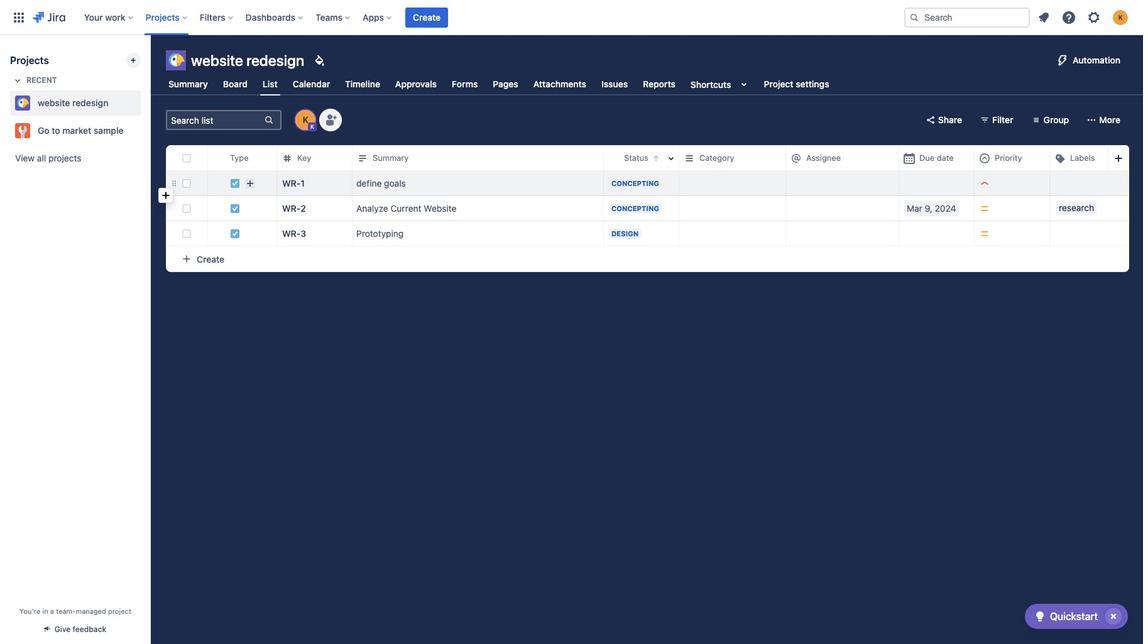 Task type: vqa. For each thing, say whether or not it's contained in the screenshot.
TIMELINE
yes



Task type: locate. For each thing, give the bounding box(es) containing it.
in
[[42, 607, 48, 615]]

projects inside projects popup button
[[146, 12, 180, 22]]

0 vertical spatial create button
[[405, 7, 448, 27]]

design
[[612, 229, 639, 237]]

1 concepting from the top
[[612, 179, 659, 187]]

wr-3
[[282, 228, 306, 239]]

shortcuts button
[[688, 73, 754, 96]]

go
[[38, 125, 49, 136]]

1 vertical spatial summary
[[373, 153, 409, 163]]

feedback
[[73, 625, 106, 634]]

0 vertical spatial wr-
[[282, 178, 301, 188]]

0 horizontal spatial website redesign
[[38, 97, 108, 108]]

shortcuts
[[691, 79, 731, 90]]

1 vertical spatial website redesign
[[38, 97, 108, 108]]

website redesign
[[191, 52, 304, 69], [38, 97, 108, 108]]

0 vertical spatial create
[[413, 12, 441, 22]]

0 vertical spatial task image
[[230, 178, 240, 188]]

create
[[413, 12, 441, 22], [197, 254, 224, 264]]

website redesign link
[[10, 91, 136, 116]]

table
[[167, 146, 1143, 246]]

notifications image
[[1036, 10, 1051, 25]]

help image
[[1062, 10, 1077, 25]]

create button inside primary element
[[405, 7, 448, 27]]

set project background image
[[312, 53, 327, 68]]

reports
[[643, 79, 676, 89]]

category
[[700, 153, 734, 163]]

board link
[[220, 73, 250, 96]]

0 horizontal spatial summary
[[168, 79, 208, 89]]

task image up task icon
[[230, 203, 240, 213]]

check image
[[1033, 609, 1048, 624]]

task image
[[230, 178, 240, 188], [230, 203, 240, 213]]

redesign up "go to market sample"
[[72, 97, 108, 108]]

summary up goals
[[373, 153, 409, 163]]

2 vertical spatial wr-
[[282, 228, 301, 239]]

website redesign up board in the left top of the page
[[191, 52, 304, 69]]

1 vertical spatial website
[[38, 97, 70, 108]]

wr- down 'wr-2'
[[282, 228, 301, 239]]

project
[[764, 79, 794, 89]]

appswitcher icon image
[[11, 10, 26, 25]]

summary
[[168, 79, 208, 89], [373, 153, 409, 163]]

banner
[[0, 0, 1143, 35]]

add to starred image
[[137, 123, 152, 138]]

timeline link
[[343, 73, 383, 96]]

concepting for define goals
[[612, 179, 659, 187]]

view
[[15, 153, 35, 163]]

0 vertical spatial redesign
[[246, 52, 304, 69]]

due
[[920, 153, 935, 163]]

website redesign inside website redesign link
[[38, 97, 108, 108]]

prototyping
[[356, 228, 404, 239]]

pages
[[493, 79, 518, 89]]

share button
[[921, 110, 970, 130]]

create image
[[158, 188, 173, 203]]

settings
[[796, 79, 829, 89]]

more button
[[1082, 110, 1128, 130]]

1 horizontal spatial summary
[[373, 153, 409, 163]]

research
[[1059, 202, 1094, 213]]

give feedback button
[[37, 619, 114, 640]]

work
[[105, 12, 125, 22]]

1 vertical spatial task image
[[230, 203, 240, 213]]

pages link
[[491, 73, 521, 96]]

attachments link
[[531, 73, 589, 96]]

wr- up 'wr-2'
[[282, 178, 301, 188]]

redesign up list
[[246, 52, 304, 69]]

projects up "recent" in the top left of the page
[[10, 55, 49, 66]]

0 horizontal spatial redesign
[[72, 97, 108, 108]]

1 horizontal spatial website
[[191, 52, 243, 69]]

define goals
[[356, 178, 406, 188]]

create project image
[[128, 55, 138, 65]]

add to starred image
[[137, 96, 152, 111]]

2 wr- from the top
[[282, 203, 301, 213]]

add people image
[[323, 113, 338, 128]]

create button down the design
[[167, 246, 1129, 272]]

wr- down wr-1
[[282, 203, 301, 213]]

1 horizontal spatial create
[[413, 12, 441, 22]]

summary inside table
[[373, 153, 409, 163]]

recent
[[26, 75, 57, 85]]

0 horizontal spatial create
[[197, 254, 224, 264]]

0 vertical spatial concepting
[[612, 179, 659, 187]]

view all projects
[[15, 153, 81, 163]]

1 task image from the top
[[230, 178, 240, 188]]

project settings link
[[761, 73, 832, 96]]

primary element
[[8, 0, 894, 35]]

0 horizontal spatial website
[[38, 97, 70, 108]]

3 wr- from the top
[[282, 228, 301, 239]]

concepting for analyze current website
[[612, 204, 659, 212]]

website inside website redesign link
[[38, 97, 70, 108]]

to
[[52, 125, 60, 136]]

1 vertical spatial redesign
[[72, 97, 108, 108]]

labels
[[1070, 153, 1095, 163]]

group button
[[1026, 110, 1077, 130]]

projects
[[146, 12, 180, 22], [10, 55, 49, 66]]

create button
[[405, 7, 448, 27], [167, 246, 1129, 272]]

1 horizontal spatial redesign
[[246, 52, 304, 69]]

your profile and settings image
[[1113, 10, 1128, 25]]

team-
[[56, 607, 76, 615]]

date
[[937, 153, 954, 163]]

1 vertical spatial wr-
[[282, 203, 301, 213]]

1 vertical spatial create button
[[167, 246, 1129, 272]]

projects right work
[[146, 12, 180, 22]]

1 horizontal spatial website redesign
[[191, 52, 304, 69]]

type
[[230, 153, 249, 163]]

wr-
[[282, 178, 301, 188], [282, 203, 301, 213], [282, 228, 301, 239]]

create inside primary element
[[413, 12, 441, 22]]

current
[[391, 203, 421, 213]]

website redesign up market
[[38, 97, 108, 108]]

task image left create child image
[[230, 178, 240, 188]]

create button right apps "dropdown button"
[[405, 7, 448, 27]]

tab list
[[158, 73, 839, 96]]

website up board in the left top of the page
[[191, 52, 243, 69]]

1 vertical spatial projects
[[10, 55, 49, 66]]

summary inside tab list
[[168, 79, 208, 89]]

teams button
[[312, 7, 355, 27]]

0 vertical spatial projects
[[146, 12, 180, 22]]

1 wr- from the top
[[282, 178, 301, 188]]

projects
[[48, 153, 81, 163]]

analyze
[[356, 203, 388, 213]]

concepting down status
[[612, 179, 659, 187]]

automation button
[[1050, 50, 1128, 70]]

1 vertical spatial create
[[197, 254, 224, 264]]

go to market sample
[[38, 125, 124, 136]]

0 vertical spatial summary
[[168, 79, 208, 89]]

settings image
[[1087, 10, 1102, 25]]

2 concepting from the top
[[612, 204, 659, 212]]

calendar
[[293, 79, 330, 89]]

banner containing your work
[[0, 0, 1143, 35]]

jira image
[[33, 10, 65, 25], [33, 10, 65, 25]]

wr-1
[[282, 178, 305, 188]]

website down "recent" in the top left of the page
[[38, 97, 70, 108]]

summary up search list text box
[[168, 79, 208, 89]]

1 vertical spatial concepting
[[612, 204, 659, 212]]

Search list text field
[[167, 111, 263, 129]]

1 horizontal spatial projects
[[146, 12, 180, 22]]

redesign
[[246, 52, 304, 69], [72, 97, 108, 108]]

concepting up the design
[[612, 204, 659, 212]]

high priority image
[[980, 178, 990, 188]]



Task type: describe. For each thing, give the bounding box(es) containing it.
market
[[62, 125, 91, 136]]

quickstart
[[1050, 611, 1098, 622]]

2
[[301, 203, 306, 213]]

a
[[50, 607, 54, 615]]

analyze current website
[[356, 203, 457, 213]]

wr-2 link
[[282, 202, 311, 215]]

apps button
[[359, 7, 397, 27]]

define
[[356, 178, 382, 188]]

reports link
[[641, 73, 678, 96]]

summary link
[[166, 73, 210, 96]]

view all projects link
[[10, 147, 141, 170]]

task image
[[230, 228, 240, 239]]

wr-3 link
[[282, 227, 311, 240]]

quickstart button
[[1025, 604, 1128, 629]]

teams
[[316, 12, 343, 22]]

website
[[424, 203, 457, 213]]

table containing wr-1
[[167, 146, 1143, 246]]

filter
[[992, 114, 1014, 125]]

wr- for 1
[[282, 178, 301, 188]]

tab list containing list
[[158, 73, 839, 96]]

goals
[[384, 178, 406, 188]]

approvals link
[[393, 73, 439, 96]]

share
[[938, 114, 962, 125]]

project settings
[[764, 79, 829, 89]]

1
[[301, 178, 305, 188]]

display or create a field to show in your list view image
[[1111, 151, 1126, 166]]

apps
[[363, 12, 384, 22]]

timeline
[[345, 79, 380, 89]]

3
[[301, 228, 306, 239]]

sidebar navigation image
[[137, 50, 165, 75]]

wr- for 2
[[282, 203, 301, 213]]

forms link
[[449, 73, 480, 96]]

filters
[[200, 12, 225, 22]]

status
[[624, 153, 649, 163]]

projects button
[[142, 7, 192, 27]]

issues link
[[599, 73, 630, 96]]

give feedback
[[55, 625, 106, 634]]

list
[[263, 78, 278, 89]]

search image
[[909, 12, 920, 22]]

forms
[[452, 79, 478, 89]]

dashboards
[[246, 12, 295, 22]]

approvals
[[395, 79, 437, 89]]

collapse recent projects image
[[10, 73, 25, 88]]

due date
[[920, 153, 954, 163]]

project
[[108, 607, 131, 615]]

key
[[297, 153, 311, 163]]

Search field
[[904, 7, 1030, 27]]

filter button
[[975, 110, 1021, 130]]

your
[[84, 12, 103, 22]]

group
[[1044, 114, 1069, 125]]

field actions image
[[664, 151, 679, 166]]

you're
[[20, 607, 40, 615]]

give
[[55, 625, 71, 634]]

automation
[[1073, 55, 1121, 65]]

more
[[1099, 114, 1121, 125]]

wr-2
[[282, 203, 306, 213]]

go to market sample link
[[10, 118, 136, 143]]

sample
[[94, 125, 124, 136]]

you're in a team-managed project
[[20, 607, 131, 615]]

medium priority image
[[980, 228, 990, 239]]

wr- for 3
[[282, 228, 301, 239]]

2 task image from the top
[[230, 203, 240, 213]]

automation image
[[1055, 53, 1070, 68]]

managed
[[76, 607, 106, 615]]

0 vertical spatial website redesign
[[191, 52, 304, 69]]

dismiss quickstart image
[[1104, 607, 1124, 627]]

calendar link
[[290, 73, 333, 96]]

your work
[[84, 12, 125, 22]]

board
[[223, 79, 248, 89]]

ascending image
[[651, 153, 661, 163]]

0 vertical spatial website
[[191, 52, 243, 69]]

medium priority image
[[980, 203, 990, 213]]

priority
[[995, 153, 1022, 163]]

attachments
[[533, 79, 586, 89]]

create child image
[[246, 179, 254, 187]]

wr-1 link
[[282, 177, 310, 189]]

all
[[37, 153, 46, 163]]

0 horizontal spatial projects
[[10, 55, 49, 66]]

your work button
[[80, 7, 138, 27]]

assignee
[[806, 153, 841, 163]]



